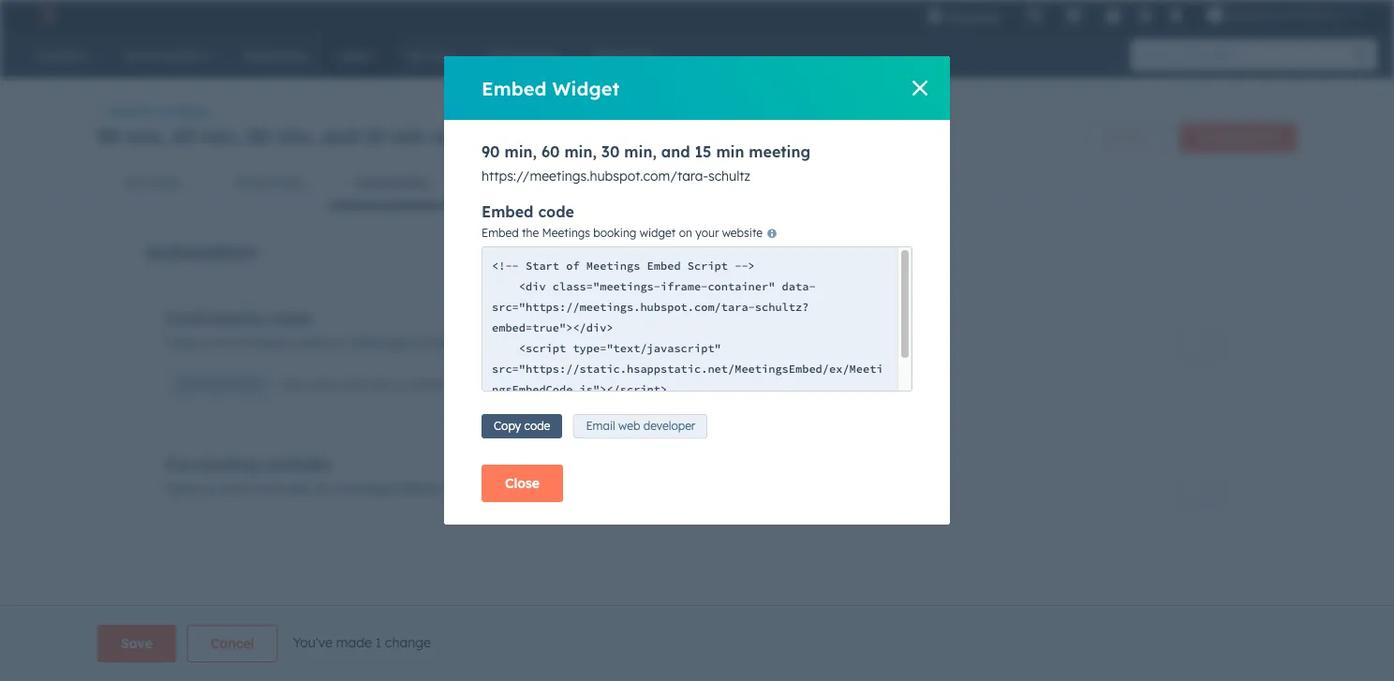 Task type: locate. For each thing, give the bounding box(es) containing it.
schultz
[[709, 168, 751, 185]]

90 down back
[[97, 125, 120, 148]]

attendees left before
[[333, 481, 395, 498]]

change
[[385, 634, 431, 651]]

cancel button
[[187, 625, 278, 663]]

min,
[[126, 125, 167, 148], [201, 125, 242, 148], [276, 125, 316, 148], [505, 142, 537, 161], [565, 142, 597, 161], [625, 142, 657, 161]]

scheduling button
[[208, 161, 328, 206]]

60 down meetings
[[172, 125, 195, 148]]

90 min, 60 min, 30 min, and 15 min meeting https://meetings.hubspot.com/tara-schultz
[[482, 142, 811, 185]]

0 horizontal spatial and
[[322, 125, 358, 148]]

30 inside 90 min, 60 min, 30 min, and 15 min meeting https://meetings.hubspot.com/tara-schultz
[[602, 142, 620, 161]]

embed left the
[[482, 226, 519, 240]]

1 horizontal spatial 60
[[542, 142, 560, 161]]

60
[[172, 125, 195, 148], [542, 142, 560, 161]]

save
[[121, 636, 153, 652]]

15
[[364, 125, 385, 148], [695, 142, 712, 161]]

confirmation email
[[166, 310, 312, 328]]

reminder
[[263, 456, 332, 475], [257, 481, 313, 498]]

and up automation button
[[322, 125, 358, 148]]

navigation
[[97, 161, 1297, 207]]

to right sent
[[398, 378, 409, 392]]

2 embed from the top
[[482, 202, 534, 221]]

code inside button
[[524, 419, 551, 433]]

15 inside banner
[[364, 125, 385, 148]]

send
[[166, 335, 197, 352], [178, 378, 205, 392], [166, 481, 197, 498]]

1 vertical spatial attendees
[[333, 481, 395, 498]]

developer
[[644, 419, 696, 433]]

troubleshoot
[[1196, 131, 1264, 145]]

0 horizontal spatial 30
[[247, 125, 270, 148]]

code up meetings
[[538, 202, 575, 221]]

cancel
[[211, 636, 254, 652]]

send for send a confirmation email to attendees immediately after they schedule a meeting.
[[166, 335, 197, 352]]

menu
[[914, 0, 1372, 30]]

code right copy
[[524, 419, 551, 433]]

1 vertical spatial reminder
[[257, 481, 313, 498]]

30 inside banner
[[247, 125, 270, 148]]

15 up automation button
[[364, 125, 385, 148]]

1 vertical spatial automation
[[146, 240, 257, 264]]

min up automation button
[[391, 125, 426, 148]]

search image
[[1355, 49, 1368, 62]]

30
[[247, 125, 270, 148], [602, 142, 620, 161]]

web
[[619, 419, 641, 433]]

min for 90 min, 60 min, 30 min, and 15 min meeting https://meetings.hubspot.com/tara-schultz
[[716, 142, 745, 161]]

embed the meetings booking widget on your website
[[482, 226, 763, 240]]

0 vertical spatial attendees
[[350, 335, 412, 352]]

immediately
[[415, 335, 492, 352]]

embed
[[482, 76, 547, 100], [482, 202, 534, 221], [482, 226, 519, 240]]

1 horizontal spatial 90
[[482, 142, 500, 161]]

schedule
[[560, 335, 614, 352]]

help button
[[1098, 0, 1130, 30]]

1 embed from the top
[[482, 76, 547, 100]]

automation inside automation button
[[355, 175, 431, 192]]

attendees up sent
[[350, 335, 412, 352]]

on
[[679, 226, 693, 240]]

meeting left default
[[432, 125, 509, 148]]

30 for 90 min, 60 min, 30 min, and 15 min meeting
[[247, 125, 270, 148]]

tarashultz49@gmail.com
[[412, 378, 543, 392]]

1 vertical spatial code
[[524, 419, 551, 433]]

be
[[356, 378, 369, 392]]

send test email button
[[166, 373, 272, 398]]

close
[[505, 475, 540, 492]]

1 horizontal spatial 15
[[695, 142, 712, 161]]

90
[[97, 125, 120, 148], [482, 142, 500, 161]]

15 up schultz
[[695, 142, 712, 161]]

60 inside banner
[[172, 125, 195, 148]]

menu item
[[1014, 0, 1017, 30]]

email up "test"
[[296, 335, 330, 352]]

back to meetings button
[[97, 104, 210, 118]]

0 vertical spatial embed
[[482, 76, 547, 100]]

menu containing apoptosis studios 2
[[914, 0, 1372, 30]]

apoptosis
[[1228, 7, 1286, 22]]

send down 'pre-'
[[166, 481, 197, 498]]

email
[[270, 310, 312, 328], [296, 335, 330, 352], [231, 378, 260, 392], [304, 378, 333, 392], [220, 481, 254, 498]]

reminder down pre-meeting reminder
[[257, 481, 313, 498]]

confirmation
[[212, 335, 292, 352]]

90 min, 60 min, 30 min, and 15 min meeting
[[97, 125, 509, 148]]

automation
[[355, 175, 431, 192], [146, 240, 257, 264]]

meeting up schultz
[[749, 142, 811, 161]]

60 for 90 min, 60 min, 30 min, and 15 min meeting https://meetings.hubspot.com/tara-schultz
[[542, 142, 560, 161]]

1 vertical spatial embed
[[482, 202, 534, 221]]

0 horizontal spatial 60
[[172, 125, 195, 148]]

1 horizontal spatial min
[[716, 142, 745, 161]]

after
[[495, 335, 526, 352]]

a right before
[[442, 481, 450, 498]]

reminder up send an email reminder to attendees before a meeting starts.
[[263, 456, 332, 475]]

a down confirmation
[[201, 335, 209, 352]]

embed code
[[482, 202, 575, 221]]

send test email
[[178, 378, 260, 392]]

meetings
[[158, 104, 210, 118]]

code
[[538, 202, 575, 221], [524, 419, 551, 433]]

send a confirmation email to attendees immediately after they schedule a meeting.
[[166, 335, 683, 352]]

overview button
[[97, 161, 208, 206]]

embed up default
[[482, 76, 547, 100]]

close image
[[913, 81, 928, 96]]

email right test
[[231, 378, 260, 392]]

studios
[[1289, 7, 1332, 22]]

back
[[112, 104, 140, 118]]

30 up https://meetings.hubspot.com/tara-
[[602, 142, 620, 161]]

send left test
[[178, 378, 205, 392]]

90 min, 60 min, 30 min, and 15 min meeting banner
[[97, 117, 1297, 161]]

0 vertical spatial code
[[538, 202, 575, 221]]

60 for 90 min, 60 min, 30 min, and 15 min meeting
[[172, 125, 195, 148]]

meetings
[[542, 226, 591, 240]]

1 horizontal spatial 30
[[602, 142, 620, 161]]

automation button
[[328, 161, 457, 206]]

send for send an email reminder to attendees before a meeting starts.
[[166, 481, 197, 498]]

a left "meeting."
[[618, 335, 626, 352]]

1 horizontal spatial automation
[[355, 175, 431, 192]]

to down pre-meeting reminder
[[316, 481, 329, 498]]

to
[[143, 104, 155, 118], [333, 335, 346, 352], [398, 378, 409, 392], [316, 481, 329, 498]]

2 vertical spatial embed
[[482, 226, 519, 240]]

email web developer button
[[574, 414, 708, 439]]

0 vertical spatial automation
[[355, 175, 431, 192]]

and inside 90 min, 60 min, 30 min, and 15 min meeting https://meetings.hubspot.com/tara-schultz
[[662, 142, 690, 161]]

1 vertical spatial send
[[178, 378, 205, 392]]

0 horizontal spatial min
[[391, 125, 426, 148]]

90 inside 90 min, 60 min, 30 min, and 15 min meeting https://meetings.hubspot.com/tara-schultz
[[482, 142, 500, 161]]

help image
[[1106, 8, 1122, 25]]

0 horizontal spatial a
[[201, 335, 209, 352]]

15 for 90 min, 60 min, 30 min, and 15 min meeting https://meetings.hubspot.com/tara-schultz
[[695, 142, 712, 161]]

60 inside 90 min, 60 min, 30 min, and 15 min meeting https://meetings.hubspot.com/tara-schultz
[[542, 142, 560, 161]]

confirmation
[[166, 310, 265, 328]]

meeting inside banner
[[432, 125, 509, 148]]

test email will be sent to tarashultz49@gmail.com
[[280, 378, 543, 392]]

2 horizontal spatial a
[[618, 335, 626, 352]]

embed widget dialog
[[444, 56, 950, 525]]

attendees
[[350, 335, 412, 352], [333, 481, 395, 498]]

15 for 90 min, 60 min, 30 min, and 15 min meeting
[[364, 125, 385, 148]]

hubspot image
[[34, 4, 56, 26]]

email up confirmation at the left
[[270, 310, 312, 328]]

0 horizontal spatial 15
[[364, 125, 385, 148]]

test
[[208, 378, 228, 392]]

60 up https://meetings.hubspot.com/tara-
[[542, 142, 560, 161]]

will
[[336, 378, 353, 392]]

3 embed from the top
[[482, 226, 519, 240]]

90 inside 90 min, 60 min, 30 min, and 15 min meeting banner
[[97, 125, 120, 148]]

min
[[391, 125, 426, 148], [716, 142, 745, 161]]

default
[[525, 131, 566, 145]]

2 vertical spatial send
[[166, 481, 197, 498]]

calling icon image
[[1027, 7, 1044, 24]]

1 horizontal spatial and
[[662, 142, 690, 161]]

and inside banner
[[322, 125, 358, 148]]

min inside banner
[[391, 125, 426, 148]]

<!-- Start of Meetings Embed Script -->     <div class="meetings-iframe-container" data-src="https://meetings.hubspot.com/tara-schultz?embed=true"></div>     <script type="text/javascript" src="https://static.hsappstatic.net/MeetingsEmbed/ex/MeetingsEmbedCode.js"></script>   <!-- End of Meetings Embed Script --> text field
[[482, 247, 913, 392]]

0 vertical spatial send
[[166, 335, 197, 352]]

90 for 90 min, 60 min, 30 min, and 15 min meeting
[[97, 125, 120, 148]]

sent
[[372, 378, 394, 392]]

meeting inside 90 min, 60 min, 30 min, and 15 min meeting https://meetings.hubspot.com/tara-schultz
[[749, 142, 811, 161]]

send down confirmation
[[166, 335, 197, 352]]

code for embed code
[[538, 202, 575, 221]]

back to meetings
[[112, 104, 210, 118]]

and up the on
[[662, 142, 690, 161]]

min inside 90 min, 60 min, 30 min, and 15 min meeting https://meetings.hubspot.com/tara-schultz
[[716, 142, 745, 161]]

15 inside 90 min, 60 min, 30 min, and 15 min meeting https://meetings.hubspot.com/tara-schultz
[[695, 142, 712, 161]]

a
[[201, 335, 209, 352], [618, 335, 626, 352], [442, 481, 450, 498]]

embed for embed the meetings booking widget on your website
[[482, 226, 519, 240]]

marketplaces button
[[1055, 0, 1094, 30]]

90 left default
[[482, 142, 500, 161]]

min up schultz
[[716, 142, 745, 161]]

0 horizontal spatial 90
[[97, 125, 120, 148]]

meeting
[[432, 125, 509, 148], [749, 142, 811, 161], [197, 456, 259, 475], [454, 481, 505, 498]]

30 up scheduling
[[247, 125, 270, 148]]

send inside send test email button
[[178, 378, 205, 392]]

and
[[322, 125, 358, 148], [662, 142, 690, 161]]

embed up the
[[482, 202, 534, 221]]



Task type: describe. For each thing, give the bounding box(es) containing it.
min for 90 min, 60 min, 30 min, and 15 min meeting
[[391, 125, 426, 148]]

widget
[[640, 226, 676, 240]]

copy code button
[[482, 414, 563, 439]]

0 vertical spatial reminder
[[263, 456, 332, 475]]

settings image
[[1137, 8, 1154, 25]]

30 for 90 min, 60 min, 30 min, and 15 min meeting https://meetings.hubspot.com/tara-schultz
[[602, 142, 620, 161]]

booking
[[594, 226, 637, 240]]

upgrade
[[948, 9, 1001, 24]]

https://meetings.hubspot.com/tara-
[[482, 168, 709, 185]]

notifications button
[[1161, 0, 1193, 30]]

2
[[1336, 7, 1342, 22]]

page section element
[[52, 625, 1342, 663]]

marketplaces image
[[1066, 8, 1083, 25]]

an
[[201, 481, 216, 498]]

calling icon button
[[1019, 3, 1051, 27]]

you've
[[293, 634, 333, 651]]

navigation containing overview
[[97, 161, 1297, 207]]

overview
[[124, 175, 182, 192]]

tara schultz image
[[1208, 7, 1225, 23]]

to right back
[[143, 104, 155, 118]]

copy code
[[494, 419, 551, 433]]

your
[[696, 226, 719, 240]]

pre-
[[166, 456, 197, 475]]

1
[[376, 634, 382, 651]]

90 for 90 min, 60 min, 30 min, and 15 min meeting https://meetings.hubspot.com/tara-schultz
[[482, 142, 500, 161]]

starts.
[[509, 481, 547, 498]]

actions
[[1103, 131, 1142, 145]]

made
[[336, 634, 372, 651]]

scheduling
[[234, 175, 302, 192]]

email inside send test email button
[[231, 378, 260, 392]]

attendees for before
[[333, 481, 395, 498]]

apoptosis studios 2
[[1228, 7, 1342, 22]]

0 horizontal spatial automation
[[146, 240, 257, 264]]

before
[[399, 481, 439, 498]]

you've made 1 change
[[293, 634, 431, 651]]

upgrade image
[[927, 8, 944, 25]]

to up the will
[[333, 335, 346, 352]]

apoptosis studios 2 button
[[1196, 0, 1370, 30]]

meeting up an
[[197, 456, 259, 475]]

pre-meeting reminder
[[166, 456, 332, 475]]

copy
[[494, 419, 521, 433]]

and for 90 min, 60 min, 30 min, and 15 min meeting https://meetings.hubspot.com/tara-schultz
[[662, 142, 690, 161]]

test
[[280, 378, 301, 392]]

notifications image
[[1168, 8, 1185, 25]]

email left the will
[[304, 378, 333, 392]]

send for send test email
[[178, 378, 205, 392]]

meeting left close at the bottom of the page
[[454, 481, 505, 498]]

the
[[522, 226, 539, 240]]

hubspot link
[[22, 4, 70, 26]]

attendees for immediately
[[350, 335, 412, 352]]

and for 90 min, 60 min, 30 min, and 15 min meeting
[[322, 125, 358, 148]]

settings link
[[1134, 5, 1157, 25]]

email web developer
[[586, 419, 696, 433]]

send an email reminder to attendees before a meeting starts.
[[166, 481, 547, 498]]

code for copy code
[[524, 419, 551, 433]]

email
[[586, 419, 616, 433]]

meeting.
[[630, 335, 683, 352]]

actions button
[[1087, 123, 1169, 153]]

embed widget
[[482, 76, 620, 100]]

save button
[[97, 625, 176, 663]]

embed for embed widget
[[482, 76, 547, 100]]

widget
[[553, 76, 620, 100]]

email down pre-meeting reminder
[[220, 481, 254, 498]]

they
[[529, 335, 556, 352]]

troubleshoot link
[[1180, 123, 1297, 153]]

search button
[[1346, 39, 1378, 71]]

1 horizontal spatial a
[[442, 481, 450, 498]]

embed for embed code
[[482, 202, 534, 221]]

Search HubSpot search field
[[1131, 39, 1361, 71]]

website
[[722, 226, 763, 240]]

close button
[[482, 465, 563, 502]]



Task type: vqa. For each thing, say whether or not it's contained in the screenshot.
MENU ITEM
yes



